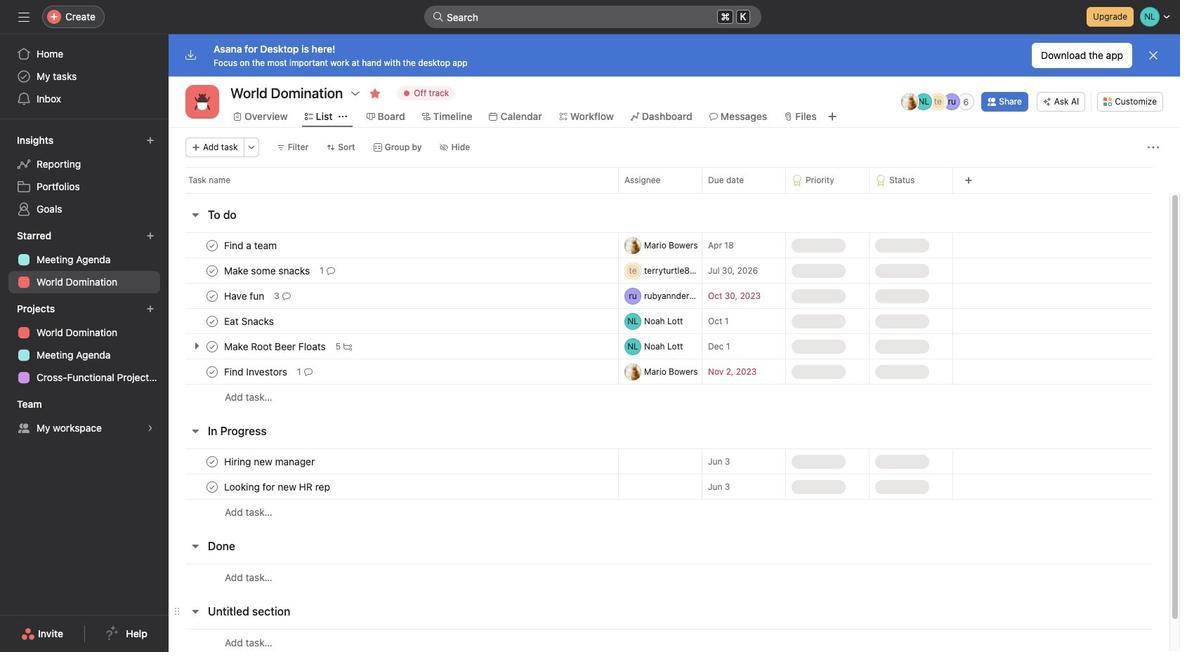 Task type: vqa. For each thing, say whether or not it's contained in the screenshot.
THE PROJECT inside the Start with a template to build your project or workflow
no



Task type: locate. For each thing, give the bounding box(es) containing it.
6 mark complete image from the top
[[204, 454, 221, 470]]

mark complete image inside "looking for new hr rep" cell
[[204, 479, 221, 496]]

new insights image
[[146, 136, 155, 145]]

mark complete checkbox inside eat snacks cell
[[204, 313, 221, 330]]

7 mark complete image from the top
[[204, 479, 221, 496]]

mark complete checkbox inside hiring new manager cell
[[204, 454, 221, 470]]

1 vertical spatial collapse task list for this group image
[[190, 606, 201, 618]]

mark complete checkbox inside 'find investors' cell
[[204, 364, 221, 381]]

eat snacks cell
[[169, 308, 618, 334]]

task name text field inside 'find investors' cell
[[221, 365, 292, 379]]

1 task name text field from the top
[[221, 239, 281, 253]]

mark complete checkbox for 'find investors' cell
[[204, 364, 221, 381]]

Task name text field
[[221, 239, 281, 253], [221, 264, 314, 278], [221, 455, 319, 469], [221, 480, 334, 494]]

3 task name text field from the top
[[221, 340, 330, 354]]

2 vertical spatial mark complete checkbox
[[204, 479, 221, 496]]

looking for new hr rep cell
[[169, 474, 618, 500]]

3 mark complete checkbox from the top
[[204, 338, 221, 355]]

1 horizontal spatial 1 comment image
[[327, 267, 335, 275]]

collapse task list for this group image
[[190, 541, 201, 552], [190, 606, 201, 618]]

1 vertical spatial 1 comment image
[[304, 368, 312, 376]]

insights element
[[0, 128, 169, 223]]

None field
[[424, 6, 762, 28]]

2 task name text field from the top
[[221, 264, 314, 278]]

global element
[[0, 34, 169, 119]]

task name text field inside have fun cell
[[221, 289, 269, 303]]

3 task name text field from the top
[[221, 455, 319, 469]]

0 vertical spatial 1 comment image
[[327, 267, 335, 275]]

1 collapse task list for this group image from the top
[[190, 209, 201, 221]]

tab actions image
[[338, 112, 347, 121]]

mark complete checkbox for task name text field within 'find a team' cell
[[204, 237, 221, 254]]

1 mark complete checkbox from the top
[[204, 262, 221, 279]]

mark complete checkbox inside make some snacks cell
[[204, 262, 221, 279]]

4 task name text field from the top
[[221, 480, 334, 494]]

header to do tree grid
[[169, 233, 1170, 410]]

mark complete checkbox for make some snacks cell
[[204, 262, 221, 279]]

more actions image
[[247, 143, 256, 152]]

task name text field for mark complete image within eat snacks cell
[[221, 314, 278, 329]]

2 task name text field from the top
[[221, 314, 278, 329]]

0 vertical spatial collapse task list for this group image
[[190, 209, 201, 221]]

mark complete image for hiring new manager cell at bottom
[[204, 454, 221, 470]]

5 mark complete checkbox from the top
[[204, 454, 221, 470]]

4 task name text field from the top
[[221, 365, 292, 379]]

1 mark complete checkbox from the top
[[204, 237, 221, 254]]

add field image
[[965, 176, 973, 185]]

task name text field inside eat snacks cell
[[221, 314, 278, 329]]

Task name text field
[[221, 289, 269, 303], [221, 314, 278, 329], [221, 340, 330, 354], [221, 365, 292, 379]]

mark complete checkbox for task name text box within have fun cell
[[204, 288, 221, 305]]

3 mark complete image from the top
[[204, 313, 221, 330]]

4 mark complete image from the top
[[204, 338, 221, 355]]

hide sidebar image
[[18, 11, 30, 22]]

task name text field inside 'find a team' cell
[[221, 239, 281, 253]]

5 mark complete image from the top
[[204, 364, 221, 381]]

task name text field inside "looking for new hr rep" cell
[[221, 480, 334, 494]]

mark complete image for eat snacks cell
[[204, 313, 221, 330]]

mark complete image for 'find investors' cell
[[204, 364, 221, 381]]

1 collapse task list for this group image from the top
[[190, 541, 201, 552]]

show options image
[[350, 88, 361, 99]]

2 mark complete image from the top
[[204, 262, 221, 279]]

1 vertical spatial mark complete checkbox
[[204, 288, 221, 305]]

mark complete checkbox inside have fun cell
[[204, 288, 221, 305]]

1 task name text field from the top
[[221, 289, 269, 303]]

mark complete checkbox inside 'find a team' cell
[[204, 237, 221, 254]]

2 mark complete checkbox from the top
[[204, 288, 221, 305]]

row
[[169, 167, 1181, 193], [186, 193, 1153, 194], [169, 233, 1170, 259], [169, 258, 1170, 284], [169, 283, 1170, 309], [169, 308, 1170, 334], [169, 334, 1170, 360], [169, 359, 1170, 385], [169, 384, 1170, 410], [169, 449, 1170, 475], [169, 474, 1170, 500], [169, 500, 1170, 526], [169, 564, 1170, 591], [169, 630, 1170, 653]]

3 mark complete checkbox from the top
[[204, 479, 221, 496]]

see details, my workspace image
[[146, 424, 155, 433]]

mark complete image inside hiring new manager cell
[[204, 454, 221, 470]]

mark complete image inside eat snacks cell
[[204, 313, 221, 330]]

dismiss image
[[1148, 50, 1159, 61]]

2 mark complete checkbox from the top
[[204, 313, 221, 330]]

mark complete image inside 'find investors' cell
[[204, 364, 221, 381]]

1 vertical spatial collapse task list for this group image
[[190, 426, 201, 437]]

header in progress tree grid
[[169, 449, 1170, 526]]

more actions image
[[1148, 142, 1159, 153]]

hiring new manager cell
[[169, 449, 618, 475]]

remove from starred image
[[370, 88, 381, 99]]

Mark complete checkbox
[[204, 237, 221, 254], [204, 288, 221, 305], [204, 479, 221, 496]]

0 vertical spatial collapse task list for this group image
[[190, 541, 201, 552]]

find investors cell
[[169, 359, 618, 385]]

0 vertical spatial mark complete checkbox
[[204, 237, 221, 254]]

1 comment image for 'find investors' cell
[[304, 368, 312, 376]]

2 collapse task list for this group image from the top
[[190, 606, 201, 618]]

Mark complete checkbox
[[204, 262, 221, 279], [204, 313, 221, 330], [204, 338, 221, 355], [204, 364, 221, 381], [204, 454, 221, 470]]

starred element
[[0, 223, 169, 297]]

mark complete checkbox inside "looking for new hr rep" cell
[[204, 479, 221, 496]]

task name text field inside make some snacks cell
[[221, 264, 314, 278]]

mark complete image
[[204, 237, 221, 254], [204, 262, 221, 279], [204, 313, 221, 330], [204, 338, 221, 355], [204, 364, 221, 381], [204, 454, 221, 470], [204, 479, 221, 496]]

mark complete image for make some snacks cell
[[204, 262, 221, 279]]

4 mark complete checkbox from the top
[[204, 364, 221, 381]]

1 comment image
[[327, 267, 335, 275], [304, 368, 312, 376]]

1 mark complete image from the top
[[204, 237, 221, 254]]

mark complete image inside make some snacks cell
[[204, 262, 221, 279]]

make some snacks cell
[[169, 258, 618, 284]]

0 horizontal spatial 1 comment image
[[304, 368, 312, 376]]

2 collapse task list for this group image from the top
[[190, 426, 201, 437]]

task name text field inside hiring new manager cell
[[221, 455, 319, 469]]

mark complete image inside 'find a team' cell
[[204, 237, 221, 254]]

task name text field for mark complete icon
[[221, 289, 269, 303]]

task name text field inside make root beer floats cell
[[221, 340, 330, 354]]

collapse task list for this group image
[[190, 209, 201, 221], [190, 426, 201, 437]]



Task type: describe. For each thing, give the bounding box(es) containing it.
teams element
[[0, 392, 169, 443]]

collapse task list for this group image for mark complete image in the hiring new manager cell
[[190, 426, 201, 437]]

projects element
[[0, 297, 169, 392]]

task name text field for mark complete image in the 'find investors' cell
[[221, 365, 292, 379]]

bug image
[[194, 93, 211, 110]]

find a team cell
[[169, 233, 618, 259]]

task name text field for mark complete image in "looking for new hr rep" cell
[[221, 480, 334, 494]]

5 subtasks image
[[344, 343, 352, 351]]

Search tasks, projects, and more text field
[[424, 6, 762, 28]]

3 comments image
[[282, 292, 291, 300]]

have fun cell
[[169, 283, 618, 309]]

mark complete checkbox for task name text field within "looking for new hr rep" cell
[[204, 479, 221, 496]]

1 comment image for make some snacks cell
[[327, 267, 335, 275]]

task name text field for mark complete image in the hiring new manager cell
[[221, 455, 319, 469]]

make root beer floats cell
[[169, 334, 618, 360]]

mark complete checkbox for hiring new manager cell at bottom
[[204, 454, 221, 470]]

prominent image
[[433, 11, 444, 22]]

mark complete image
[[204, 288, 221, 305]]

task name text field for mark complete image inside make some snacks cell
[[221, 264, 314, 278]]

add items to starred image
[[146, 232, 155, 240]]

add tab image
[[827, 111, 838, 122]]

mark complete image for "looking for new hr rep" cell
[[204, 479, 221, 496]]

collapse task list for this group image for mark complete image within 'find a team' cell
[[190, 209, 201, 221]]

mark complete image for 'find a team' cell
[[204, 237, 221, 254]]

new project or portfolio image
[[146, 305, 155, 313]]

mark complete checkbox inside make root beer floats cell
[[204, 338, 221, 355]]

expand subtask list for the task make root beer floats image
[[191, 341, 202, 352]]

mark complete checkbox for eat snacks cell
[[204, 313, 221, 330]]

task name text field for mark complete image within 'find a team' cell
[[221, 239, 281, 253]]



